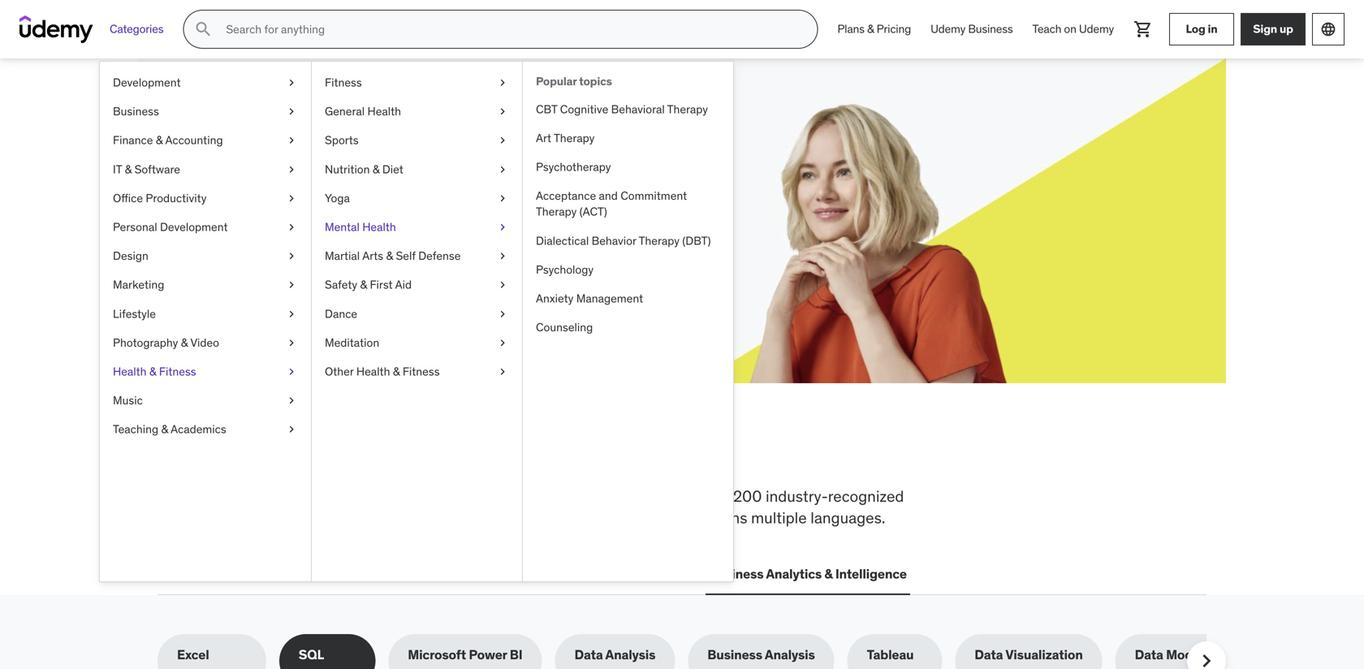 Task type: describe. For each thing, give the bounding box(es) containing it.
0 vertical spatial development
[[113, 75, 181, 90]]

health & fitness link
[[100, 357, 311, 386]]

it certifications
[[292, 566, 388, 583]]

teach on udemy link
[[1023, 10, 1124, 49]]

psychology
[[536, 262, 594, 277]]

udemy image
[[19, 15, 93, 43]]

therapy right behavioral
[[668, 102, 708, 116]]

udemy inside the teach on udemy link
[[1080, 22, 1115, 36]]

web
[[161, 566, 188, 583]]

business for business
[[113, 104, 159, 119]]

yoga link
[[312, 184, 522, 213]]

all
[[158, 433, 205, 475]]

health for other health & fitness
[[357, 364, 390, 379]]

including
[[519, 487, 582, 506]]

shopping cart with 0 items image
[[1134, 19, 1154, 39]]

with
[[346, 169, 370, 186]]

general health link
[[312, 97, 522, 126]]

& for software
[[125, 162, 132, 177]]

it for it & software
[[113, 162, 122, 177]]

a
[[373, 169, 380, 186]]

cbt
[[536, 102, 558, 116]]

excel
[[177, 647, 209, 664]]

1 horizontal spatial your
[[337, 129, 395, 163]]

to
[[386, 487, 400, 506]]

& for academics
[[161, 422, 168, 437]]

web development
[[161, 566, 272, 583]]

anxiety management link
[[523, 284, 734, 313]]

xsmall image for nutrition & diet
[[496, 162, 509, 177]]

xsmall image for design
[[285, 248, 298, 264]]

martial arts & self defense link
[[312, 242, 522, 271]]

therapy up psychotherapy
[[554, 131, 595, 145]]

data for data science
[[494, 566, 523, 583]]

xsmall image for safety & first aid
[[496, 277, 509, 293]]

rounded
[[434, 508, 492, 528]]

prep
[[585, 487, 617, 506]]

lifestyle
[[113, 307, 156, 321]]

udemy inside udemy business link
[[931, 22, 966, 36]]

counseling
[[536, 320, 593, 335]]

safety
[[325, 278, 358, 292]]

development link
[[100, 68, 311, 97]]

1 vertical spatial in
[[512, 433, 543, 475]]

dialectical behavior therapy (dbt)
[[536, 233, 711, 248]]

teach
[[1033, 22, 1062, 36]]

through
[[258, 188, 304, 204]]

health up music
[[113, 364, 147, 379]]

mental health element
[[522, 62, 734, 582]]

topics,
[[469, 487, 515, 506]]

skills
[[216, 129, 289, 163]]

$12.99
[[216, 188, 256, 204]]

sports link
[[312, 126, 522, 155]]

office productivity
[[113, 191, 207, 205]]

data for data visualization
[[975, 647, 1004, 664]]

next image
[[1194, 649, 1220, 669]]

dec
[[307, 188, 330, 204]]

teaching & academics
[[113, 422, 226, 437]]

xsmall image for finance & accounting
[[285, 133, 298, 149]]

workplace
[[273, 487, 344, 506]]

you
[[363, 433, 421, 475]]

all the skills you need in one place
[[158, 433, 699, 475]]

microsoft
[[408, 647, 466, 664]]

finance
[[113, 133, 153, 148]]

plans
[[838, 22, 865, 36]]

skills inside covering critical workplace skills to technical topics, including prep content for over 200 industry-recognized certifications, our catalog supports well-rounded professional development and spans multiple languages.
[[348, 487, 382, 506]]

marketing link
[[100, 271, 311, 300]]

xsmall image for teaching & academics
[[285, 422, 298, 438]]

anxiety
[[536, 291, 574, 306]]

office productivity link
[[100, 184, 311, 213]]

xsmall image for sports
[[496, 133, 509, 149]]

personal
[[113, 220, 157, 234]]

data for data analysis
[[575, 647, 603, 664]]

commitment
[[621, 189, 688, 203]]

marketing
[[113, 278, 164, 292]]

bi
[[510, 647, 523, 664]]

log in
[[1187, 22, 1218, 36]]

leadership button
[[404, 555, 478, 594]]

log
[[1187, 22, 1206, 36]]

art
[[536, 131, 552, 145]]

xsmall image for development
[[285, 75, 298, 91]]

spans
[[707, 508, 748, 528]]

development
[[584, 508, 674, 528]]

finance & accounting link
[[100, 126, 311, 155]]

video
[[190, 335, 219, 350]]

sports
[[325, 133, 359, 148]]

xsmall image for personal development
[[285, 219, 298, 235]]

xsmall image for meditation
[[496, 335, 509, 351]]

analysis for business analysis
[[765, 647, 815, 664]]

2 horizontal spatial fitness
[[403, 364, 440, 379]]

cbt cognitive behavioral therapy link
[[523, 95, 734, 124]]

office
[[113, 191, 143, 205]]

& for fitness
[[149, 364, 156, 379]]

teaching & academics link
[[100, 415, 311, 444]]

defense
[[419, 249, 461, 263]]

therapy inside acceptance and commitment therapy (act)
[[536, 204, 577, 219]]

pricing
[[877, 22, 912, 36]]

xsmall image for other health & fitness
[[496, 364, 509, 380]]

xsmall image for photography & video
[[285, 335, 298, 351]]

place
[[614, 433, 699, 475]]

business for business analytics & intelligence
[[709, 566, 764, 583]]

data science
[[494, 566, 574, 583]]

at
[[479, 169, 490, 186]]

1 vertical spatial your
[[263, 169, 288, 186]]

psychotherapy
[[536, 160, 611, 174]]

(act)
[[580, 204, 608, 219]]

Search for anything text field
[[223, 15, 798, 43]]

& for first
[[360, 278, 367, 292]]

cognitive
[[560, 102, 609, 116]]

martial
[[325, 249, 360, 263]]

future
[[400, 129, 480, 163]]

covering
[[158, 487, 219, 506]]

for inside covering critical workplace skills to technical topics, including prep content for over 200 industry-recognized certifications, our catalog supports well-rounded professional development and spans multiple languages.
[[678, 487, 697, 506]]



Task type: vqa. For each thing, say whether or not it's contained in the screenshot.
Apply Coupon button
no



Task type: locate. For each thing, give the bounding box(es) containing it.
mental health
[[325, 220, 396, 234]]

health up arts
[[363, 220, 396, 234]]

0 horizontal spatial your
[[263, 169, 288, 186]]

0 vertical spatial your
[[337, 129, 395, 163]]

& for video
[[181, 335, 188, 350]]

psychotherapy link
[[523, 153, 734, 182]]

0 horizontal spatial for
[[294, 129, 332, 163]]

it & software link
[[100, 155, 311, 184]]

0 horizontal spatial it
[[113, 162, 122, 177]]

& left video
[[181, 335, 188, 350]]

fitness down meditation link
[[403, 364, 440, 379]]

design
[[113, 249, 149, 263]]

it for it certifications
[[292, 566, 303, 583]]

1 horizontal spatial udemy
[[1080, 22, 1115, 36]]

business for business analysis
[[708, 647, 763, 664]]

it inside button
[[292, 566, 303, 583]]

development inside button
[[191, 566, 272, 583]]

& left first
[[360, 278, 367, 292]]

xsmall image for yoga
[[496, 190, 509, 206]]

lifestyle link
[[100, 300, 311, 329]]

fitness down the photography & video
[[159, 364, 196, 379]]

certifications,
[[158, 508, 251, 528]]

general health
[[325, 104, 401, 119]]

nutrition
[[325, 162, 370, 177]]

self
[[396, 249, 416, 263]]

for up potential
[[294, 129, 332, 163]]

xsmall image for business
[[285, 104, 298, 120]]

& inside 'link'
[[125, 162, 132, 177]]

xsmall image for fitness
[[496, 75, 509, 91]]

behavioral
[[612, 102, 665, 116]]

0 horizontal spatial in
[[512, 433, 543, 475]]

fitness up general
[[325, 75, 362, 90]]

xsmall image for general health
[[496, 104, 509, 120]]

need
[[427, 433, 505, 475]]

xsmall image inside mental health link
[[496, 219, 509, 235]]

0 vertical spatial for
[[294, 129, 332, 163]]

health
[[368, 104, 401, 119], [363, 220, 396, 234], [113, 364, 147, 379], [357, 364, 390, 379]]

sql
[[299, 647, 324, 664]]

your
[[337, 129, 395, 163], [263, 169, 288, 186]]

power
[[469, 647, 507, 664]]

udemy business
[[931, 22, 1014, 36]]

development right 'web'
[[191, 566, 272, 583]]

content
[[621, 487, 674, 506]]

xsmall image inside nutrition & diet link
[[496, 162, 509, 177]]

xsmall image inside photography & video link
[[285, 335, 298, 351]]

& up the "office"
[[125, 162, 132, 177]]

nutrition & diet
[[325, 162, 404, 177]]

development for personal
[[160, 220, 228, 234]]

xsmall image inside sports 'link'
[[496, 133, 509, 149]]

categories
[[110, 22, 164, 36]]

1 vertical spatial for
[[678, 487, 697, 506]]

xsmall image
[[285, 75, 298, 91], [496, 75, 509, 91], [285, 104, 298, 120], [285, 190, 298, 206], [285, 248, 298, 264], [496, 248, 509, 264], [285, 277, 298, 293], [496, 306, 509, 322], [285, 335, 298, 351], [496, 335, 509, 351], [285, 393, 298, 409], [285, 422, 298, 438]]

covering critical workplace skills to technical topics, including prep content for over 200 industry-recognized certifications, our catalog supports well-rounded professional development and spans multiple languages.
[[158, 487, 905, 528]]

2 udemy from the left
[[1080, 22, 1115, 36]]

popular topics
[[536, 74, 612, 89]]

productivity
[[146, 191, 207, 205]]

certifications
[[305, 566, 388, 583]]

it left certifications
[[292, 566, 303, 583]]

xsmall image inside finance & accounting link
[[285, 133, 298, 149]]

& left self
[[386, 249, 393, 263]]

photography
[[113, 335, 178, 350]]

other health & fitness
[[325, 364, 440, 379]]

1 udemy from the left
[[931, 22, 966, 36]]

photography & video link
[[100, 329, 311, 357]]

xsmall image inside other health & fitness link
[[496, 364, 509, 380]]

cbt cognitive behavioral therapy
[[536, 102, 708, 116]]

1 horizontal spatial analysis
[[765, 647, 815, 664]]

design link
[[100, 242, 311, 271]]

0 horizontal spatial and
[[599, 189, 618, 203]]

other health & fitness link
[[312, 357, 522, 386]]

your up through on the left of page
[[263, 169, 288, 186]]

xsmall image inside teaching & academics link
[[285, 422, 298, 438]]

it certifications button
[[288, 555, 391, 594]]

psychology link
[[523, 255, 734, 284]]

0 vertical spatial and
[[599, 189, 618, 203]]

arts
[[363, 249, 384, 263]]

web development button
[[158, 555, 275, 594]]

health right other
[[357, 364, 390, 379]]

& inside button
[[825, 566, 833, 583]]

professional
[[496, 508, 580, 528]]

skills up workplace
[[269, 433, 357, 475]]

business inside topic filters element
[[708, 647, 763, 664]]

technical
[[403, 487, 466, 506]]

1 vertical spatial it
[[292, 566, 303, 583]]

it & software
[[113, 162, 180, 177]]

1 horizontal spatial it
[[292, 566, 303, 583]]

xsmall image inside lifestyle 'link'
[[285, 306, 298, 322]]

teaching
[[113, 422, 159, 437]]

data left the modeling
[[1136, 647, 1164, 664]]

acceptance
[[536, 189, 596, 203]]

& for diet
[[373, 162, 380, 177]]

personal development
[[113, 220, 228, 234]]

choose a language image
[[1321, 21, 1337, 37]]

xsmall image inside dance link
[[496, 306, 509, 322]]

data analysis
[[575, 647, 656, 664]]

udemy
[[931, 22, 966, 36], [1080, 22, 1115, 36]]

analytics
[[767, 566, 822, 583]]

0 vertical spatial it
[[113, 162, 122, 177]]

it inside 'link'
[[113, 162, 122, 177]]

2 analysis from the left
[[765, 647, 815, 664]]

languages.
[[811, 508, 886, 528]]

xsmall image inside marketing link
[[285, 277, 298, 293]]

0 horizontal spatial fitness
[[159, 364, 196, 379]]

and inside covering critical workplace skills to technical topics, including prep content for over 200 industry-recognized certifications, our catalog supports well-rounded professional development and spans multiple languages.
[[678, 508, 703, 528]]

udemy right pricing
[[931, 22, 966, 36]]

health & fitness
[[113, 364, 196, 379]]

modeling
[[1167, 647, 1224, 664]]

fitness link
[[312, 68, 522, 97]]

and down over
[[678, 508, 703, 528]]

for inside skills for your future expand your potential with a course. starting at just $12.99 through dec 15.
[[294, 129, 332, 163]]

development for web
[[191, 566, 272, 583]]

0 horizontal spatial udemy
[[931, 22, 966, 36]]

communication button
[[590, 555, 693, 594]]

& down photography
[[149, 364, 156, 379]]

200
[[734, 487, 762, 506]]

safety & first aid
[[325, 278, 412, 292]]

xsmall image for health & fitness
[[285, 364, 298, 380]]

data left science
[[494, 566, 523, 583]]

leadership
[[407, 566, 475, 583]]

therapy left (dbt)
[[639, 233, 680, 248]]

udemy right the 'on'
[[1080, 22, 1115, 36]]

for left over
[[678, 487, 697, 506]]

1 vertical spatial and
[[678, 508, 703, 528]]

intelligence
[[836, 566, 907, 583]]

1 horizontal spatial in
[[1209, 22, 1218, 36]]

skills for your future expand your potential with a course. starting at just $12.99 through dec 15.
[[216, 129, 515, 204]]

& right 'finance'
[[156, 133, 163, 148]]

xsmall image inside business link
[[285, 104, 298, 120]]

analysis for data analysis
[[606, 647, 656, 664]]

xsmall image for office productivity
[[285, 190, 298, 206]]

& right "plans"
[[868, 22, 875, 36]]

xsmall image for it & software
[[285, 162, 298, 177]]

general
[[325, 104, 365, 119]]

xsmall image inside development link
[[285, 75, 298, 91]]

xsmall image inside meditation link
[[496, 335, 509, 351]]

potential
[[291, 169, 342, 186]]

categories button
[[100, 10, 173, 49]]

& left diet
[[373, 162, 380, 177]]

data modeling
[[1136, 647, 1224, 664]]

and up (act)
[[599, 189, 618, 203]]

multiple
[[752, 508, 807, 528]]

health for mental health
[[363, 220, 396, 234]]

teach on udemy
[[1033, 22, 1115, 36]]

health for general health
[[368, 104, 401, 119]]

xsmall image for lifestyle
[[285, 306, 298, 322]]

xsmall image inside personal development link
[[285, 219, 298, 235]]

xsmall image for mental health
[[496, 219, 509, 235]]

acceptance and commitment therapy (act) link
[[523, 182, 734, 226]]

communication
[[593, 566, 690, 583]]

in right log
[[1209, 22, 1218, 36]]

xsmall image for music
[[285, 393, 298, 409]]

your up with
[[337, 129, 395, 163]]

1 horizontal spatial fitness
[[325, 75, 362, 90]]

0 vertical spatial skills
[[269, 433, 357, 475]]

& for pricing
[[868, 22, 875, 36]]

first
[[370, 278, 393, 292]]

dialectical behavior therapy (dbt) link
[[523, 226, 734, 255]]

xsmall image for martial arts & self defense
[[496, 248, 509, 264]]

1 vertical spatial skills
[[348, 487, 382, 506]]

in up including in the bottom of the page
[[512, 433, 543, 475]]

it up the "office"
[[113, 162, 122, 177]]

xsmall image inside fitness link
[[496, 75, 509, 91]]

business inside button
[[709, 566, 764, 583]]

recognized
[[828, 487, 905, 506]]

log in link
[[1170, 13, 1235, 45]]

xsmall image inside design link
[[285, 248, 298, 264]]

0 horizontal spatial analysis
[[606, 647, 656, 664]]

science
[[525, 566, 574, 583]]

xsmall image inside safety & first aid link
[[496, 277, 509, 293]]

udemy business link
[[921, 10, 1023, 49]]

1 horizontal spatial for
[[678, 487, 697, 506]]

& down meditation link
[[393, 364, 400, 379]]

& for accounting
[[156, 133, 163, 148]]

critical
[[223, 487, 269, 506]]

2 vertical spatial development
[[191, 566, 272, 583]]

xsmall image for marketing
[[285, 277, 298, 293]]

dance
[[325, 307, 358, 321]]

xsmall image inside office productivity link
[[285, 190, 298, 206]]

just
[[493, 169, 515, 186]]

data right bi
[[575, 647, 603, 664]]

1 vertical spatial development
[[160, 220, 228, 234]]

and inside acceptance and commitment therapy (act)
[[599, 189, 618, 203]]

data inside button
[[494, 566, 523, 583]]

counseling link
[[523, 313, 734, 342]]

data left 'visualization' in the bottom of the page
[[975, 647, 1004, 664]]

development down categories dropdown button
[[113, 75, 181, 90]]

xsmall image for dance
[[496, 306, 509, 322]]

0 vertical spatial in
[[1209, 22, 1218, 36]]

xsmall image inside music link
[[285, 393, 298, 409]]

data for data modeling
[[1136, 647, 1164, 664]]

the
[[211, 433, 263, 475]]

dialectical
[[536, 233, 589, 248]]

music
[[113, 393, 143, 408]]

xsmall image inside it & software 'link'
[[285, 162, 298, 177]]

& right analytics
[[825, 566, 833, 583]]

xsmall image
[[496, 104, 509, 120], [285, 133, 298, 149], [496, 133, 509, 149], [285, 162, 298, 177], [496, 162, 509, 177], [496, 190, 509, 206], [285, 219, 298, 235], [496, 219, 509, 235], [496, 277, 509, 293], [285, 306, 298, 322], [285, 364, 298, 380], [496, 364, 509, 380]]

management
[[577, 291, 644, 306]]

safety & first aid link
[[312, 271, 522, 300]]

submit search image
[[194, 19, 213, 39]]

&
[[868, 22, 875, 36], [156, 133, 163, 148], [125, 162, 132, 177], [373, 162, 380, 177], [386, 249, 393, 263], [360, 278, 367, 292], [181, 335, 188, 350], [149, 364, 156, 379], [393, 364, 400, 379], [161, 422, 168, 437], [825, 566, 833, 583]]

health right general
[[368, 104, 401, 119]]

1 analysis from the left
[[606, 647, 656, 664]]

& right teaching
[[161, 422, 168, 437]]

academics
[[171, 422, 226, 437]]

starting
[[429, 169, 476, 186]]

plans & pricing link
[[828, 10, 921, 49]]

xsmall image inside general health link
[[496, 104, 509, 120]]

fitness
[[325, 75, 362, 90], [159, 364, 196, 379], [403, 364, 440, 379]]

xsmall image inside health & fitness link
[[285, 364, 298, 380]]

tableau
[[867, 647, 914, 664]]

therapy down acceptance on the top left of page
[[536, 204, 577, 219]]

1 horizontal spatial and
[[678, 508, 703, 528]]

skills up supports
[[348, 487, 382, 506]]

development down office productivity link
[[160, 220, 228, 234]]

topic filters element
[[158, 635, 1243, 669]]

xsmall image inside yoga link
[[496, 190, 509, 206]]

xsmall image inside martial arts & self defense link
[[496, 248, 509, 264]]

anxiety management
[[536, 291, 644, 306]]

and
[[599, 189, 618, 203], [678, 508, 703, 528]]



